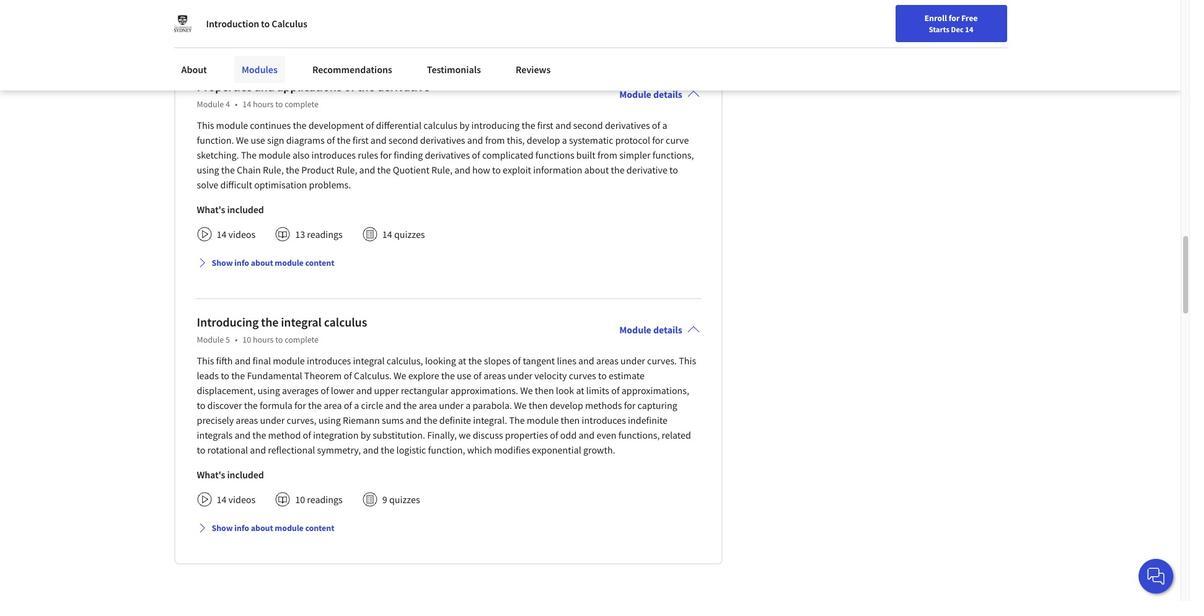 Task type: vqa. For each thing, say whether or not it's contained in the screenshot.
14 in the PROPERTIES AND APPLICATIONS OF THE DERIVATIVE MODULE 4 • 14 HOURS TO COMPLETE
yes



Task type: describe. For each thing, give the bounding box(es) containing it.
we
[[459, 429, 471, 441]]

9
[[382, 493, 387, 506]]

and down rules
[[359, 164, 375, 176]]

diagrams
[[286, 134, 325, 146]]

discuss
[[473, 429, 503, 441]]

and left how
[[455, 164, 470, 176]]

1 rule, from the left
[[263, 164, 284, 176]]

logistic
[[397, 444, 426, 456]]

this for properties
[[197, 119, 214, 131]]

differential
[[376, 119, 422, 131]]

included for properties
[[227, 203, 264, 216]]

hours inside the introducing the integral calculus module 5 • 10 hours to complete
[[253, 334, 274, 345]]

10 inside the introducing the integral calculus module 5 • 10 hours to complete
[[243, 334, 251, 345]]

2 horizontal spatial using
[[318, 414, 341, 426]]

introduction
[[206, 17, 259, 30]]

the down substitution.
[[381, 444, 395, 456]]

we right parabola.
[[514, 399, 527, 411]]

the up curves,
[[308, 399, 322, 411]]

and up functions
[[555, 119, 571, 131]]

even
[[597, 429, 617, 441]]

to up limits
[[598, 369, 607, 382]]

hours inside properties and applications of the derivative module 4 • 14 hours to complete
[[253, 98, 274, 110]]

theorem
[[304, 369, 342, 382]]

3 rule, from the left
[[432, 164, 453, 176]]

chain
[[237, 164, 261, 176]]

derivative inside properties and applications of the derivative module 4 • 14 hours to complete
[[377, 79, 430, 94]]

shopping cart: 1 item image
[[891, 9, 915, 29]]

about for 5
[[251, 522, 273, 534]]

indefinite
[[628, 414, 668, 426]]

of inside properties and applications of the derivative module 4 • 14 hours to complete
[[344, 79, 355, 94]]

develop inside the this fifth and final module introduces integral calculus, looking at the slopes of tangent lines and areas under curves.  this leads to the fundamental theorem of calculus. we explore the use of areas under velocity curves to estimate displacement, using averages of lower and upper rectangular approximations. we then look at limits of approximations, to discover the formula for the area of a circle and the area under a parabola.  we then develop methods for capturing precisely areas under curves, using riemann sums and the definite integral. the module then introduces indefinite integrals and the method of integration by substitution. finally, we discuss properties of odd and even functions, related to rotational and reflectional symmetry, and the logistic function, which modifies exponential growth.
[[550, 399, 583, 411]]

and right sums
[[406, 414, 422, 426]]

curve
[[666, 134, 689, 146]]

difficult
[[220, 178, 252, 191]]

rotational
[[207, 444, 248, 456]]

9 quizzes
[[382, 493, 420, 506]]

fifth
[[216, 354, 233, 367]]

substitution.
[[373, 429, 425, 441]]

estimate
[[609, 369, 645, 382]]

quizzes for introducing the integral calculus
[[389, 493, 420, 506]]

final
[[253, 354, 271, 367]]

2 vertical spatial introduces
[[582, 414, 626, 426]]

for up indefinite
[[624, 399, 636, 411]]

derivative inside this module continues the development of differential calculus by introducing the first and second derivatives of a function.  we use sign diagrams of the first and second derivatives and from this, develop a systematic protocol for curve sketching. the module also introduces rules for finding derivatives of complicated functions built from simpler functions, using the chain rule, the product rule, and the quotient rule, and how to exploit information about the derivative to solve difficult optimisation problems.
[[627, 164, 668, 176]]

1 vertical spatial derivatives
[[420, 134, 465, 146]]

use inside this module continues the development of differential calculus by introducing the first and second derivatives of a function.  we use sign diagrams of the first and second derivatives and from this, develop a systematic protocol for curve sketching. the module also introduces rules for finding derivatives of complicated functions built from simpler functions, using the chain rule, the product rule, and the quotient rule, and how to exploit information about the derivative to solve difficult optimisation problems.
[[251, 134, 265, 146]]

the down "also"
[[286, 164, 299, 176]]

0 vertical spatial areas
[[596, 354, 619, 367]]

sketching.
[[197, 149, 239, 161]]

exploit
[[503, 164, 531, 176]]

modifies
[[494, 444, 530, 456]]

1 horizontal spatial from
[[598, 149, 617, 161]]

the up the finally, on the bottom left of page
[[424, 414, 437, 426]]

integration
[[313, 429, 359, 441]]

precisely
[[197, 414, 234, 426]]

tangent
[[523, 354, 555, 367]]

and right rotational
[[250, 444, 266, 456]]

14 videos for properties
[[217, 228, 256, 240]]

14 inside properties and applications of the derivative module 4 • 14 hours to complete
[[243, 98, 251, 110]]

and up curves
[[578, 354, 594, 367]]

sums
[[382, 414, 404, 426]]

discover
[[207, 399, 242, 411]]

approximations.
[[451, 384, 518, 397]]

introducing
[[197, 314, 259, 330]]

function,
[[428, 444, 465, 456]]

readings for integral
[[307, 493, 343, 506]]

upper
[[374, 384, 399, 397]]

the down simpler on the right top of the page
[[611, 164, 625, 176]]

quizzes for properties and applications of the derivative
[[394, 228, 425, 240]]

lines
[[557, 354, 576, 367]]

info for introducing
[[234, 522, 249, 534]]

under down tangent
[[508, 369, 533, 382]]

the up displacement,
[[231, 369, 245, 382]]

the inside properties and applications of the derivative module 4 • 14 hours to complete
[[357, 79, 375, 94]]

the down looking at the left bottom of page
[[441, 369, 455, 382]]

growth.
[[583, 444, 615, 456]]

4
[[226, 98, 230, 110]]

this module continues the development of differential calculus by introducing the first and second derivatives of a function.  we use sign diagrams of the first and second derivatives and from this, develop a systematic protocol for curve sketching. the module also introduces rules for finding derivatives of complicated functions built from simpler functions, using the chain rule, the product rule, and the quotient rule, and how to exploit information about the derivative to solve difficult optimisation problems.
[[197, 119, 694, 191]]

and down riemann
[[363, 444, 379, 456]]

2 vertical spatial derivatives
[[425, 149, 470, 161]]

limits
[[586, 384, 609, 397]]

lower
[[331, 384, 354, 397]]

info for properties
[[234, 257, 249, 268]]

the left slopes
[[468, 354, 482, 367]]

modules link
[[234, 56, 285, 83]]

a up 'definite'
[[466, 399, 471, 411]]

integrals
[[197, 429, 233, 441]]

the inside the this fifth and final module introduces integral calculus, looking at the slopes of tangent lines and areas under curves.  this leads to the fundamental theorem of calculus. we explore the use of areas under velocity curves to estimate displacement, using averages of lower and upper rectangular approximations. we then look at limits of approximations, to discover the formula for the area of a circle and the area under a parabola.  we then develop methods for capturing precisely areas under curves, using riemann sums and the definite integral. the module then introduces indefinite integrals and the method of integration by substitution. finally, we discuss properties of odd and even functions, related to rotational and reflectional symmetry, and the logistic function, which modifies exponential growth.
[[509, 414, 525, 426]]

introducing
[[472, 119, 520, 131]]

1 horizontal spatial areas
[[484, 369, 506, 382]]

functions, inside this module continues the development of differential calculus by introducing the first and second derivatives of a function.  we use sign diagrams of the first and second derivatives and from this, develop a systematic protocol for curve sketching. the module also introduces rules for finding derivatives of complicated functions built from simpler functions, using the chain rule, the product rule, and the quotient rule, and how to exploit information about the derivative to solve difficult optimisation problems.
[[653, 149, 694, 161]]

reflectional
[[268, 444, 315, 456]]

to down integrals
[[197, 444, 205, 456]]

module down 10 readings
[[275, 522, 304, 534]]

a left circle
[[354, 399, 359, 411]]

videos for introducing
[[229, 493, 256, 506]]

looking
[[425, 354, 456, 367]]

show info about module content button for the
[[192, 517, 339, 539]]

integral inside the this fifth and final module introduces integral calculus, looking at the slopes of tangent lines and areas under curves.  this leads to the fundamental theorem of calculus. we explore the use of areas under velocity curves to estimate displacement, using averages of lower and upper rectangular approximations. we then look at limits of approximations, to discover the formula for the area of a circle and the area under a parabola.  we then develop methods for capturing precisely areas under curves, using riemann sums and the definite integral. the module then introduces indefinite integrals and the method of integration by substitution. finally, we discuss properties of odd and even functions, related to rotational and reflectional symmetry, and the logistic function, which modifies exponential growth.
[[353, 354, 385, 367]]

look
[[556, 384, 574, 397]]

riemann
[[343, 414, 380, 426]]

optimisation
[[254, 178, 307, 191]]

we inside this module continues the development of differential calculus by introducing the first and second derivatives of a function.  we use sign diagrams of the first and second derivatives and from this, develop a systematic protocol for curve sketching. the module also introduces rules for finding derivatives of complicated functions built from simpler functions, using the chain rule, the product rule, and the quotient rule, and how to exploit information about the derivative to solve difficult optimisation problems.
[[236, 134, 249, 146]]

fundamental
[[247, 369, 302, 382]]

the left "formula"
[[244, 399, 258, 411]]

use inside the this fifth and final module introduces integral calculus, looking at the slopes of tangent lines and areas under curves.  this leads to the fundamental theorem of calculus. we explore the use of areas under velocity curves to estimate displacement, using averages of lower and upper rectangular approximations. we then look at limits of approximations, to discover the formula for the area of a circle and the area under a parabola.  we then develop methods for capturing precisely areas under curves, using riemann sums and the definite integral. the module then introduces indefinite integrals and the method of integration by substitution. finally, we discuss properties of odd and even functions, related to rotational and reflectional symmetry, and the logistic function, which modifies exponential growth.
[[457, 369, 471, 382]]

function.
[[197, 134, 234, 146]]

modules
[[242, 63, 278, 76]]

integral.
[[473, 414, 507, 426]]

for right rules
[[380, 149, 392, 161]]

a up functions
[[562, 134, 567, 146]]

and right the odd on the left bottom of the page
[[579, 429, 595, 441]]

chat with us image
[[1146, 567, 1166, 587]]

module inside the introducing the integral calculus module 5 • 10 hours to complete
[[197, 334, 224, 345]]

by inside this module continues the development of differential calculus by introducing the first and second derivatives of a function.  we use sign diagrams of the first and second derivatives and from this, develop a systematic protocol for curve sketching. the module also introduces rules for finding derivatives of complicated functions built from simpler functions, using the chain rule, the product rule, and the quotient rule, and how to exploit information about the derivative to solve difficult optimisation problems.
[[460, 119, 470, 131]]

recommendations
[[312, 63, 392, 76]]

and down introducing at the left of the page
[[467, 134, 483, 146]]

and up sums
[[385, 399, 401, 411]]

1 vertical spatial then
[[529, 399, 548, 411]]

introduces inside this module continues the development of differential calculus by introducing the first and second derivatives of a function.  we use sign diagrams of the first and second derivatives and from this, develop a systematic protocol for curve sketching. the module also introduces rules for finding derivatives of complicated functions built from simpler functions, using the chain rule, the product rule, and the quotient rule, and how to exploit information about the derivative to solve difficult optimisation problems.
[[312, 149, 356, 161]]

rectangular
[[401, 384, 449, 397]]

show info about module content button for and
[[192, 252, 339, 274]]

the up diagrams
[[293, 119, 307, 131]]

explore
[[408, 369, 439, 382]]

rules
[[358, 149, 378, 161]]

development
[[309, 119, 364, 131]]

calculus inside the introducing the integral calculus module 5 • 10 hours to complete
[[324, 314, 367, 330]]

calculus,
[[387, 354, 423, 367]]

the left method on the left bottom
[[253, 429, 266, 441]]

to down fifth
[[221, 369, 229, 382]]

14 quizzes
[[382, 228, 425, 240]]

2 vertical spatial then
[[561, 414, 580, 426]]

under down "formula"
[[260, 414, 285, 426]]

show for introducing the integral calculus
[[212, 522, 233, 534]]

sign
[[267, 134, 284, 146]]

curves.
[[647, 354, 677, 367]]

definite
[[439, 414, 471, 426]]

• inside the introducing the integral calculus module 5 • 10 hours to complete
[[235, 334, 238, 345]]

we down tangent
[[520, 384, 533, 397]]

capturing
[[638, 399, 678, 411]]

finding
[[394, 149, 423, 161]]

free
[[962, 12, 978, 24]]

0 horizontal spatial from
[[485, 134, 505, 146]]

2 rule, from the left
[[336, 164, 357, 176]]

to inside properties and applications of the derivative module 4 • 14 hours to complete
[[275, 98, 283, 110]]

recommendations link
[[305, 56, 400, 83]]

formula
[[260, 399, 293, 411]]

content for integral
[[305, 522, 334, 534]]

curves
[[569, 369, 596, 382]]

odd
[[560, 429, 577, 441]]

approximations,
[[622, 384, 689, 397]]

for inside enroll for free starts dec 14
[[949, 12, 960, 24]]

what's included for properties
[[197, 203, 264, 216]]

the inside the introducing the integral calculus module 5 • 10 hours to complete
[[261, 314, 279, 330]]

the down development at the left top
[[337, 134, 351, 146]]

english button
[[921, 0, 996, 40]]

problems.
[[309, 178, 351, 191]]

a up curve
[[662, 119, 667, 131]]

14 inside enroll for free starts dec 14
[[965, 24, 974, 34]]

for left curve
[[652, 134, 664, 146]]

quotient
[[393, 164, 430, 176]]

complete inside properties and applications of the derivative module 4 • 14 hours to complete
[[285, 98, 319, 110]]

show info about module content for and
[[212, 257, 334, 268]]

introducing the integral calculus module 5 • 10 hours to complete
[[197, 314, 367, 345]]

to up precisely
[[197, 399, 205, 411]]



Task type: locate. For each thing, give the bounding box(es) containing it.
1 included from the top
[[227, 203, 264, 216]]

10 readings
[[295, 493, 343, 506]]

integral up theorem
[[281, 314, 322, 330]]

and inside properties and applications of the derivative module 4 • 14 hours to complete
[[254, 79, 275, 94]]

areas up the estimate
[[596, 354, 619, 367]]

what's for introducing the integral calculus
[[197, 469, 225, 481]]

1 vertical spatial by
[[361, 429, 371, 441]]

properties
[[197, 79, 252, 94]]

1 vertical spatial what's
[[197, 469, 225, 481]]

area down rectangular at bottom
[[419, 399, 437, 411]]

methods
[[585, 399, 622, 411]]

1 vertical spatial •
[[235, 334, 238, 345]]

2 what's included from the top
[[197, 469, 264, 481]]

1 vertical spatial info
[[234, 522, 249, 534]]

rule, up problems.
[[336, 164, 357, 176]]

the inside this module continues the development of differential calculus by introducing the first and second derivatives of a function.  we use sign diagrams of the first and second derivatives and from this, develop a systematic protocol for curve sketching. the module also introduces rules for finding derivatives of complicated functions built from simpler functions, using the chain rule, the product rule, and the quotient rule, and how to exploit information about the derivative to solve difficult optimisation problems.
[[241, 149, 257, 161]]

how
[[472, 164, 490, 176]]

0 horizontal spatial second
[[389, 134, 418, 146]]

areas down the discover
[[236, 414, 258, 426]]

1 vertical spatial module details
[[620, 323, 683, 336]]

then up properties on the left of the page
[[529, 399, 548, 411]]

0 vertical spatial about
[[584, 164, 609, 176]]

videos for properties
[[229, 228, 256, 240]]

functions, down indefinite
[[619, 429, 660, 441]]

the down recommendations
[[357, 79, 375, 94]]

0 vertical spatial 10
[[243, 334, 251, 345]]

1 vertical spatial readings
[[307, 493, 343, 506]]

1 vertical spatial second
[[389, 134, 418, 146]]

0 horizontal spatial at
[[458, 354, 466, 367]]

the up the chain
[[241, 149, 257, 161]]

14 videos for introducing
[[217, 493, 256, 506]]

to right how
[[492, 164, 501, 176]]

1 horizontal spatial second
[[573, 119, 603, 131]]

details for introducing the integral calculus
[[653, 323, 683, 336]]

14
[[965, 24, 974, 34], [243, 98, 251, 110], [217, 228, 227, 240], [382, 228, 392, 240], [217, 493, 227, 506]]

simpler
[[619, 149, 651, 161]]

rule, right quotient
[[432, 164, 453, 176]]

1 vertical spatial show
[[212, 522, 233, 534]]

the up properties on the left of the page
[[509, 414, 525, 426]]

and
[[254, 79, 275, 94], [555, 119, 571, 131], [371, 134, 387, 146], [467, 134, 483, 146], [359, 164, 375, 176], [455, 164, 470, 176], [235, 354, 251, 367], [578, 354, 594, 367], [356, 384, 372, 397], [385, 399, 401, 411], [406, 414, 422, 426], [235, 429, 251, 441], [579, 429, 595, 441], [250, 444, 266, 456], [363, 444, 379, 456]]

about
[[584, 164, 609, 176], [251, 257, 273, 268], [251, 522, 273, 534]]

1 horizontal spatial calculus
[[424, 119, 458, 131]]

for down averages
[[295, 399, 306, 411]]

1 vertical spatial show info about module content
[[212, 522, 334, 534]]

testimonials link
[[420, 56, 489, 83]]

2 readings from the top
[[307, 493, 343, 506]]

0 horizontal spatial 10
[[243, 334, 251, 345]]

then up the odd on the left bottom of the page
[[561, 414, 580, 426]]

1 vertical spatial included
[[227, 469, 264, 481]]

symmetry,
[[317, 444, 361, 456]]

about for derivative
[[251, 257, 273, 268]]

1 area from the left
[[324, 399, 342, 411]]

• inside properties and applications of the derivative module 4 • 14 hours to complete
[[235, 98, 238, 110]]

1 14 videos from the top
[[217, 228, 256, 240]]

this right curves.
[[679, 354, 696, 367]]

derivatives up finding
[[420, 134, 465, 146]]

1 horizontal spatial by
[[460, 119, 470, 131]]

show info about module content for the
[[212, 522, 334, 534]]

starts
[[929, 24, 950, 34]]

complete inside the introducing the integral calculus module 5 • 10 hours to complete
[[285, 334, 319, 345]]

protocol
[[615, 134, 650, 146]]

1 horizontal spatial integral
[[353, 354, 385, 367]]

develop inside this module continues the development of differential calculus by introducing the first and second derivatives of a function.  we use sign diagrams of the first and second derivatives and from this, develop a systematic protocol for curve sketching. the module also introduces rules for finding derivatives of complicated functions built from simpler functions, using the chain rule, the product rule, and the quotient rule, and how to exploit information about the derivative to solve difficult optimisation problems.
[[527, 134, 560, 146]]

we down calculus,
[[394, 369, 406, 382]]

integral inside the introducing the integral calculus module 5 • 10 hours to complete
[[281, 314, 322, 330]]

1 vertical spatial what's included
[[197, 469, 264, 481]]

1 readings from the top
[[307, 228, 343, 240]]

1 vertical spatial complete
[[285, 334, 319, 345]]

1 what's included from the top
[[197, 203, 264, 216]]

1 complete from the top
[[285, 98, 319, 110]]

1 vertical spatial introduces
[[307, 354, 351, 367]]

the up this,
[[522, 119, 535, 131]]

this up leads
[[197, 354, 214, 367]]

0 vertical spatial videos
[[229, 228, 256, 240]]

14 videos down difficult
[[217, 228, 256, 240]]

0 vertical spatial quizzes
[[394, 228, 425, 240]]

we right the function.
[[236, 134, 249, 146]]

0 vertical spatial module details
[[620, 88, 683, 100]]

introduces up the "product" at left top
[[312, 149, 356, 161]]

1 vertical spatial using
[[258, 384, 280, 397]]

1 vertical spatial hours
[[253, 334, 274, 345]]

0 horizontal spatial derivative
[[377, 79, 430, 94]]

1 vertical spatial use
[[457, 369, 471, 382]]

1 vertical spatial about
[[251, 257, 273, 268]]

1 vertical spatial derivative
[[627, 164, 668, 176]]

0 horizontal spatial the
[[241, 149, 257, 161]]

for up dec
[[949, 12, 960, 24]]

1 vertical spatial 14 videos
[[217, 493, 256, 506]]

what's
[[197, 203, 225, 216], [197, 469, 225, 481]]

1 what's from the top
[[197, 203, 225, 216]]

14 videos
[[217, 228, 256, 240], [217, 493, 256, 506]]

included down difficult
[[227, 203, 264, 216]]

using down fundamental at the left bottom of page
[[258, 384, 280, 397]]

0 horizontal spatial calculus
[[324, 314, 367, 330]]

properties and applications of the derivative module 4 • 14 hours to complete
[[197, 79, 430, 110]]

0 horizontal spatial by
[[361, 429, 371, 441]]

2 • from the top
[[235, 334, 238, 345]]

1 horizontal spatial at
[[576, 384, 584, 397]]

about link
[[174, 56, 214, 83]]

related
[[662, 429, 691, 441]]

module details up protocol
[[620, 88, 683, 100]]

1 horizontal spatial use
[[457, 369, 471, 382]]

and up rules
[[371, 134, 387, 146]]

1 show info about module content button from the top
[[192, 252, 339, 274]]

0 vertical spatial first
[[537, 119, 553, 131]]

derivative up differential on the left of the page
[[377, 79, 430, 94]]

module details up curves.
[[620, 323, 683, 336]]

1 vertical spatial areas
[[484, 369, 506, 382]]

what's down rotational
[[197, 469, 225, 481]]

second
[[573, 119, 603, 131], [389, 134, 418, 146]]

0 vertical spatial content
[[305, 257, 334, 268]]

1 vertical spatial from
[[598, 149, 617, 161]]

module
[[620, 88, 651, 100], [197, 98, 224, 110], [620, 323, 651, 336], [197, 334, 224, 345]]

functions,
[[653, 149, 694, 161], [619, 429, 660, 441]]

1 horizontal spatial the
[[509, 414, 525, 426]]

to down curve
[[670, 164, 678, 176]]

module inside properties and applications of the derivative module 4 • 14 hours to complete
[[197, 98, 224, 110]]

from
[[485, 134, 505, 146], [598, 149, 617, 161]]

1 vertical spatial the
[[509, 414, 525, 426]]

product
[[301, 164, 334, 176]]

the up difficult
[[221, 164, 235, 176]]

readings for applications
[[307, 228, 343, 240]]

0 horizontal spatial area
[[324, 399, 342, 411]]

applications
[[277, 79, 342, 94]]

1 vertical spatial show info about module content button
[[192, 517, 339, 539]]

10
[[243, 334, 251, 345], [295, 493, 305, 506]]

readings
[[307, 228, 343, 240], [307, 493, 343, 506]]

and right fifth
[[235, 354, 251, 367]]

what's for properties and applications of the derivative
[[197, 203, 225, 216]]

solve
[[197, 178, 218, 191]]

curves,
[[287, 414, 316, 426]]

0 vertical spatial derivative
[[377, 79, 430, 94]]

1 vertical spatial at
[[576, 384, 584, 397]]

the university of sydney image
[[174, 15, 191, 32]]

module down the 4
[[216, 119, 248, 131]]

to inside the introducing the integral calculus module 5 • 10 hours to complete
[[275, 334, 283, 345]]

0 vertical spatial what's included
[[197, 203, 264, 216]]

2 included from the top
[[227, 469, 264, 481]]

2 show info about module content button from the top
[[192, 517, 339, 539]]

2 hours from the top
[[253, 334, 274, 345]]

develop
[[527, 134, 560, 146], [550, 399, 583, 411]]

1 horizontal spatial area
[[419, 399, 437, 411]]

2 show info about module content from the top
[[212, 522, 334, 534]]

0 horizontal spatial rule,
[[263, 164, 284, 176]]

None search field
[[177, 8, 474, 33]]

complicated
[[482, 149, 534, 161]]

slopes
[[484, 354, 511, 367]]

reviews link
[[508, 56, 558, 83]]

complete down applications
[[285, 98, 319, 110]]

properties
[[505, 429, 548, 441]]

1 show info about module content from the top
[[212, 257, 334, 268]]

0 vertical spatial use
[[251, 134, 265, 146]]

2 what's from the top
[[197, 469, 225, 481]]

info about module content element
[[197, 11, 700, 46]]

0 vertical spatial then
[[535, 384, 554, 397]]

which
[[467, 444, 492, 456]]

displacement,
[[197, 384, 256, 397]]

0 vertical spatial using
[[197, 164, 219, 176]]

2 info from the top
[[234, 522, 249, 534]]

1 vertical spatial calculus
[[324, 314, 367, 330]]

0 vertical spatial by
[[460, 119, 470, 131]]

functions, inside the this fifth and final module introduces integral calculus, looking at the slopes of tangent lines and areas under curves.  this leads to the fundamental theorem of calculus. we explore the use of areas under velocity curves to estimate displacement, using averages of lower and upper rectangular approximations. we then look at limits of approximations, to discover the formula for the area of a circle and the area under a parabola.  we then develop methods for capturing precisely areas under curves, using riemann sums and the definite integral. the module then introduces indefinite integrals and the method of integration by substitution. finally, we discuss properties of odd and even functions, related to rotational and reflectional symmetry, and the logistic function, which modifies exponential growth.
[[619, 429, 660, 441]]

leads
[[197, 369, 219, 382]]

this
[[197, 119, 214, 131], [197, 354, 214, 367], [679, 354, 696, 367]]

at right looking at the left bottom of page
[[458, 354, 466, 367]]

module up curves.
[[620, 323, 651, 336]]

1 show from the top
[[212, 257, 233, 268]]

hours up 'final'
[[253, 334, 274, 345]]

2 area from the left
[[419, 399, 437, 411]]

circle
[[361, 399, 383, 411]]

what's included
[[197, 203, 264, 216], [197, 469, 264, 481]]

under up the estimate
[[621, 354, 645, 367]]

0 vertical spatial functions,
[[653, 149, 694, 161]]

1 videos from the top
[[229, 228, 256, 240]]

under up 'definite'
[[439, 399, 464, 411]]

this for introducing
[[197, 354, 214, 367]]

hours
[[253, 98, 274, 110], [253, 334, 274, 345]]

1 vertical spatial develop
[[550, 399, 583, 411]]

1 vertical spatial integral
[[353, 354, 385, 367]]

using up integration
[[318, 414, 341, 426]]

2 details from the top
[[653, 323, 683, 336]]

0 vertical spatial the
[[241, 149, 257, 161]]

for
[[949, 12, 960, 24], [652, 134, 664, 146], [380, 149, 392, 161], [295, 399, 306, 411], [624, 399, 636, 411]]

0 vertical spatial 14 videos
[[217, 228, 256, 240]]

averages
[[282, 384, 319, 397]]

information
[[533, 164, 582, 176]]

complete
[[285, 98, 319, 110], [285, 334, 319, 345]]

functions
[[536, 149, 574, 161]]

0 vertical spatial from
[[485, 134, 505, 146]]

show info about module content down the 13
[[212, 257, 334, 268]]

readings right the 13
[[307, 228, 343, 240]]

details for properties and applications of the derivative
[[653, 88, 683, 100]]

2 vertical spatial using
[[318, 414, 341, 426]]

content for applications
[[305, 257, 334, 268]]

method
[[268, 429, 301, 441]]

the down rectangular at bottom
[[403, 399, 417, 411]]

continues
[[250, 119, 291, 131]]

2 videos from the top
[[229, 493, 256, 506]]

module up protocol
[[620, 88, 651, 100]]

first up functions
[[537, 119, 553, 131]]

2 show from the top
[[212, 522, 233, 534]]

complete up theorem
[[285, 334, 319, 345]]

0 vertical spatial show info about module content button
[[192, 252, 339, 274]]

about
[[181, 63, 207, 76]]

show
[[212, 257, 233, 268], [212, 522, 233, 534]]

area down 'lower'
[[324, 399, 342, 411]]

1 horizontal spatial first
[[537, 119, 553, 131]]

1 info from the top
[[234, 257, 249, 268]]

dec
[[951, 24, 964, 34]]

2 vertical spatial areas
[[236, 414, 258, 426]]

built
[[576, 149, 596, 161]]

english
[[943, 14, 973, 26]]

introduces down methods at the bottom
[[582, 414, 626, 426]]

develop down look
[[550, 399, 583, 411]]

systematic
[[569, 134, 613, 146]]

area
[[324, 399, 342, 411], [419, 399, 437, 411]]

module up properties on the left of the page
[[527, 414, 559, 426]]

2 14 videos from the top
[[217, 493, 256, 506]]

1 horizontal spatial 10
[[295, 493, 305, 506]]

2 content from the top
[[305, 522, 334, 534]]

to left calculus in the top of the page
[[261, 17, 270, 30]]

testimonials
[[427, 63, 481, 76]]

hours up continues
[[253, 98, 274, 110]]

module down the 13
[[275, 257, 304, 268]]

1 module details from the top
[[620, 88, 683, 100]]

exponential
[[532, 444, 581, 456]]

and up circle
[[356, 384, 372, 397]]

13 readings
[[295, 228, 343, 240]]

content down 10 readings
[[305, 522, 334, 534]]

2 module details from the top
[[620, 323, 683, 336]]

2 horizontal spatial rule,
[[432, 164, 453, 176]]

the up 'final'
[[261, 314, 279, 330]]

first up rules
[[353, 134, 369, 146]]

using inside this module continues the development of differential calculus by introducing the first and second derivatives of a function.  we use sign diagrams of the first and second derivatives and from this, develop a systematic protocol for curve sketching. the module also introduces rules for finding derivatives of complicated functions built from simpler functions, using the chain rule, the product rule, and the quotient rule, and how to exploit information about the derivative to solve difficult optimisation problems.
[[197, 164, 219, 176]]

0 vertical spatial details
[[653, 88, 683, 100]]

0 vertical spatial introduces
[[312, 149, 356, 161]]

1 • from the top
[[235, 98, 238, 110]]

1 content from the top
[[305, 257, 334, 268]]

calculus inside this module continues the development of differential calculus by introducing the first and second derivatives of a function.  we use sign diagrams of the first and second derivatives and from this, develop a systematic protocol for curve sketching. the module also introduces rules for finding derivatives of complicated functions built from simpler functions, using the chain rule, the product rule, and the quotient rule, and how to exploit information about the derivative to solve difficult optimisation problems.
[[424, 119, 458, 131]]

0 vertical spatial info
[[234, 257, 249, 268]]

1 hours from the top
[[253, 98, 274, 110]]

integral up calculus.
[[353, 354, 385, 367]]

0 horizontal spatial first
[[353, 134, 369, 146]]

use
[[251, 134, 265, 146], [457, 369, 471, 382]]

0 vertical spatial integral
[[281, 314, 322, 330]]

0 horizontal spatial using
[[197, 164, 219, 176]]

introduces up theorem
[[307, 354, 351, 367]]

5
[[226, 334, 230, 345]]

0 vertical spatial hours
[[253, 98, 274, 110]]

0 horizontal spatial areas
[[236, 414, 258, 426]]

the down rules
[[377, 164, 391, 176]]

0 vertical spatial what's
[[197, 203, 225, 216]]

functions, down curve
[[653, 149, 694, 161]]

0 vertical spatial second
[[573, 119, 603, 131]]

13
[[295, 228, 305, 240]]

module details for properties and applications of the derivative
[[620, 88, 683, 100]]

this inside this module continues the development of differential calculus by introducing the first and second derivatives of a function.  we use sign diagrams of the first and second derivatives and from this, develop a systematic protocol for curve sketching. the module also introduces rules for finding derivatives of complicated functions built from simpler functions, using the chain rule, the product rule, and the quotient rule, and how to exploit information about the derivative to solve difficult optimisation problems.
[[197, 119, 214, 131]]

from down introducing at the left of the page
[[485, 134, 505, 146]]

about inside this module continues the development of differential calculus by introducing the first and second derivatives of a function.  we use sign diagrams of the first and second derivatives and from this, develop a systematic protocol for curve sketching. the module also introduces rules for finding derivatives of complicated functions built from simpler functions, using the chain rule, the product rule, and the quotient rule, and how to exploit information about the derivative to solve difficult optimisation problems.
[[584, 164, 609, 176]]

1 vertical spatial details
[[653, 323, 683, 336]]

0 vertical spatial complete
[[285, 98, 319, 110]]

and up rotational
[[235, 429, 251, 441]]

what's down solve
[[197, 203, 225, 216]]

parabola.
[[473, 399, 512, 411]]

module details for introducing the integral calculus
[[620, 323, 683, 336]]

module up fundamental at the left bottom of page
[[273, 354, 305, 367]]

second up systematic on the top of page
[[573, 119, 603, 131]]

module left the 4
[[197, 98, 224, 110]]

what's included down difficult
[[197, 203, 264, 216]]

also
[[293, 149, 310, 161]]

0 vertical spatial at
[[458, 354, 466, 367]]

included for introducing
[[227, 469, 264, 481]]

1 vertical spatial functions,
[[619, 429, 660, 441]]

0 vertical spatial •
[[235, 98, 238, 110]]

calculus right differential on the left of the page
[[424, 119, 458, 131]]

1 details from the top
[[653, 88, 683, 100]]

0 vertical spatial included
[[227, 203, 264, 216]]

0 horizontal spatial integral
[[281, 314, 322, 330]]

included
[[227, 203, 264, 216], [227, 469, 264, 481]]

module left 5
[[197, 334, 224, 345]]

1 horizontal spatial using
[[258, 384, 280, 397]]

content down 13 readings
[[305, 257, 334, 268]]

1 vertical spatial content
[[305, 522, 334, 534]]

0 vertical spatial readings
[[307, 228, 343, 240]]

what's included for introducing
[[197, 469, 264, 481]]

at down curves
[[576, 384, 584, 397]]

by inside the this fifth and final module introduces integral calculus, looking at the slopes of tangent lines and areas under curves.  this leads to the fundamental theorem of calculus. we explore the use of areas under velocity curves to estimate displacement, using averages of lower and upper rectangular approximations. we then look at limits of approximations, to discover the formula for the area of a circle and the area under a parabola.  we then develop methods for capturing precisely areas under curves, using riemann sums and the definite integral. the module then introduces indefinite integrals and the method of integration by substitution. finally, we discuss properties of odd and even functions, related to rotational and reflectional symmetry, and the logistic function, which modifies exponential growth.
[[361, 429, 371, 441]]

14 videos down rotational
[[217, 493, 256, 506]]

details up curves.
[[653, 323, 683, 336]]

first
[[537, 119, 553, 131], [353, 134, 369, 146]]

enroll
[[925, 12, 947, 24]]

by left introducing at the left of the page
[[460, 119, 470, 131]]

calculus up theorem
[[324, 314, 367, 330]]

derivatives right finding
[[425, 149, 470, 161]]

module down sign
[[259, 149, 291, 161]]

0 vertical spatial show info about module content
[[212, 257, 334, 268]]

show for properties and applications of the derivative
[[212, 257, 233, 268]]

1 horizontal spatial derivative
[[627, 164, 668, 176]]

2 complete from the top
[[285, 334, 319, 345]]

0 vertical spatial derivatives
[[605, 119, 650, 131]]



